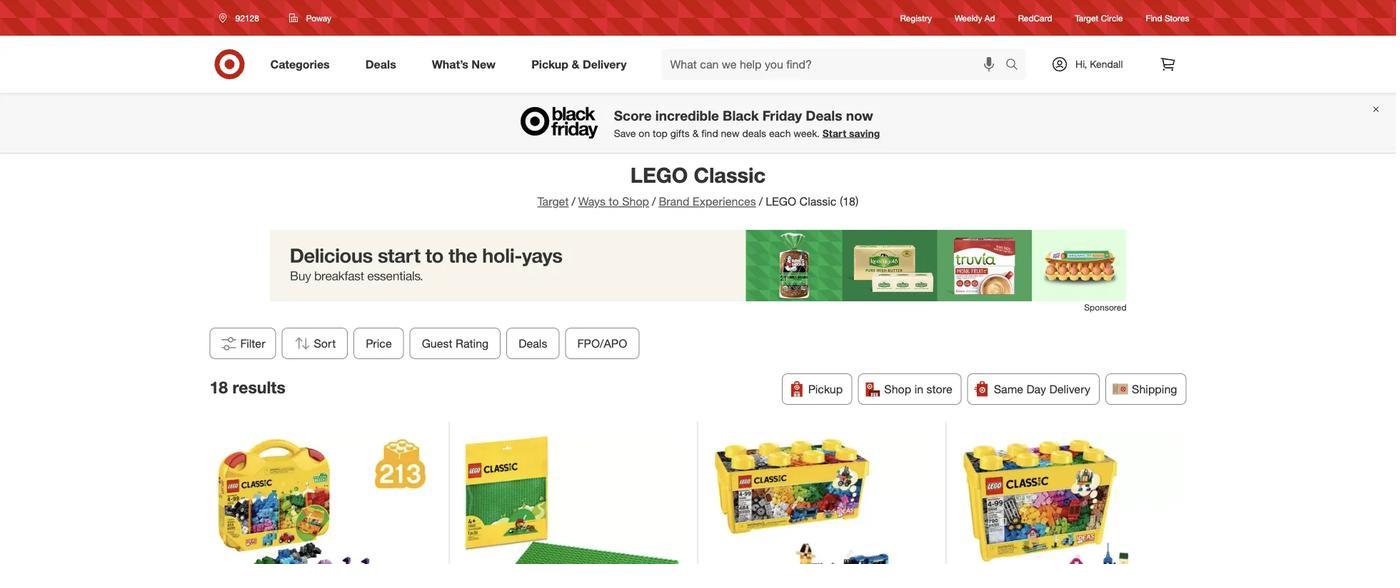 Task type: describe. For each thing, give the bounding box(es) containing it.
save
[[614, 127, 636, 139]]

find
[[1146, 12, 1162, 23]]

deals inside "score incredible black friday deals now save on top gifts & find new deals each week. start saving"
[[806, 107, 842, 124]]

deals for deals "link"
[[365, 57, 396, 71]]

gifts
[[670, 127, 690, 139]]

find stores
[[1146, 12, 1189, 23]]

new
[[472, 57, 496, 71]]

deals for deals button on the left of the page
[[519, 336, 547, 350]]

& inside "score incredible black friday deals now save on top gifts & find new deals each week. start saving"
[[692, 127, 699, 139]]

sponsored
[[1084, 302, 1127, 313]]

score incredible black friday deals now save on top gifts & find new deals each week. start saving
[[614, 107, 880, 139]]

on
[[639, 127, 650, 139]]

pickup & delivery
[[531, 57, 627, 71]]

same
[[994, 382, 1023, 396]]

poway button
[[280, 5, 341, 31]]

target circle
[[1075, 12, 1123, 23]]

filter
[[240, 336, 265, 350]]

find stores link
[[1146, 12, 1189, 24]]

shop inside lego classic target / ways to shop / brand experiences / lego classic (18)
[[622, 195, 649, 209]]

new
[[721, 127, 740, 139]]

shop in store button
[[858, 374, 962, 405]]

in
[[915, 382, 923, 396]]

what's new
[[432, 57, 496, 71]]

to
[[609, 195, 619, 209]]

shipping
[[1132, 382, 1177, 396]]

filter button
[[210, 328, 276, 359]]

pickup & delivery link
[[519, 49, 645, 80]]

0 vertical spatial lego
[[630, 162, 688, 187]]

results
[[232, 378, 286, 398]]

deals button
[[507, 328, 560, 359]]

ways to shop link
[[578, 195, 649, 209]]

1 vertical spatial lego
[[766, 195, 796, 209]]

top
[[653, 127, 668, 139]]

deals link
[[353, 49, 414, 80]]

advertisement region
[[270, 230, 1127, 301]]

store
[[927, 382, 952, 396]]

redcard
[[1018, 12, 1052, 23]]

pickup for pickup
[[808, 382, 843, 396]]

deals
[[742, 127, 766, 139]]

what's new link
[[420, 49, 514, 80]]

kendall
[[1090, 58, 1123, 70]]

shipping button
[[1106, 374, 1187, 405]]

start
[[823, 127, 846, 139]]

stores
[[1165, 12, 1189, 23]]

lego classic target / ways to shop / brand experiences / lego classic (18)
[[538, 162, 859, 209]]

search
[[999, 59, 1034, 73]]

What can we help you find? suggestions appear below search field
[[662, 49, 1009, 80]]

same day delivery
[[994, 382, 1091, 396]]

18 results
[[210, 378, 286, 398]]

sort
[[314, 336, 336, 350]]

hi, kendall
[[1076, 58, 1123, 70]]

(18)
[[840, 195, 859, 209]]

weekly
[[955, 12, 982, 23]]

registry
[[900, 12, 932, 23]]

now
[[846, 107, 873, 124]]

92128 button
[[210, 5, 274, 31]]



Task type: vqa. For each thing, say whether or not it's contained in the screenshot.
top 'Order'
no



Task type: locate. For each thing, give the bounding box(es) containing it.
0 vertical spatial &
[[572, 57, 580, 71]]

/ left ways
[[572, 195, 575, 209]]

1 vertical spatial deals
[[806, 107, 842, 124]]

/ right experiences
[[759, 195, 763, 209]]

delivery
[[583, 57, 627, 71], [1049, 382, 1091, 396]]

what's
[[432, 57, 468, 71]]

incredible
[[655, 107, 719, 124]]

&
[[572, 57, 580, 71], [692, 127, 699, 139]]

search button
[[999, 49, 1034, 83]]

lego classic creative suitcase 10713 image
[[215, 436, 435, 564], [215, 436, 435, 564]]

shop left "in" on the bottom of the page
[[884, 382, 911, 396]]

guest rating button
[[410, 328, 501, 359]]

shop inside button
[[884, 382, 911, 396]]

delivery inside same day delivery button
[[1049, 382, 1091, 396]]

same day delivery button
[[967, 374, 1100, 405]]

0 vertical spatial target
[[1075, 12, 1099, 23]]

guest
[[422, 336, 453, 350]]

fpo/apo
[[577, 336, 627, 350]]

3 / from the left
[[759, 195, 763, 209]]

find
[[702, 127, 718, 139]]

black
[[723, 107, 759, 124]]

0 horizontal spatial shop
[[622, 195, 649, 209]]

1 horizontal spatial delivery
[[1049, 382, 1091, 396]]

deals left what's
[[365, 57, 396, 71]]

lego classic medium creative brick box building toys for creative play, kids creative kit 10696 image
[[712, 436, 932, 564], [712, 436, 932, 564]]

0 horizontal spatial delivery
[[583, 57, 627, 71]]

hi,
[[1076, 58, 1087, 70]]

2 horizontal spatial /
[[759, 195, 763, 209]]

target link
[[538, 195, 569, 209]]

brand
[[659, 195, 689, 209]]

ways
[[578, 195, 606, 209]]

week.
[[794, 127, 820, 139]]

lego classic large creative brick box build your own creative toys, kids building kit 10698 image
[[961, 436, 1181, 564], [961, 436, 1181, 564]]

2 / from the left
[[652, 195, 656, 209]]

1 vertical spatial classic
[[800, 195, 837, 209]]

1 vertical spatial target
[[538, 195, 569, 209]]

deals inside "link"
[[365, 57, 396, 71]]

saving
[[849, 127, 880, 139]]

weekly ad
[[955, 12, 995, 23]]

1 / from the left
[[572, 195, 575, 209]]

weekly ad link
[[955, 12, 995, 24]]

0 vertical spatial deals
[[365, 57, 396, 71]]

shop
[[622, 195, 649, 209], [884, 382, 911, 396]]

0 horizontal spatial lego
[[630, 162, 688, 187]]

pickup inside button
[[808, 382, 843, 396]]

brand experiences link
[[659, 195, 756, 209]]

2 vertical spatial deals
[[519, 336, 547, 350]]

delivery right day
[[1049, 382, 1091, 396]]

0 horizontal spatial deals
[[365, 57, 396, 71]]

1 vertical spatial shop
[[884, 382, 911, 396]]

0 vertical spatial classic
[[694, 162, 766, 187]]

experiences
[[693, 195, 756, 209]]

0 vertical spatial delivery
[[583, 57, 627, 71]]

sort button
[[282, 328, 348, 359]]

1 horizontal spatial /
[[652, 195, 656, 209]]

delivery up score
[[583, 57, 627, 71]]

score
[[614, 107, 652, 124]]

pickup for pickup & delivery
[[531, 57, 569, 71]]

0 vertical spatial pickup
[[531, 57, 569, 71]]

redcard link
[[1018, 12, 1052, 24]]

1 horizontal spatial classic
[[800, 195, 837, 209]]

deals up start in the right of the page
[[806, 107, 842, 124]]

0 horizontal spatial &
[[572, 57, 580, 71]]

target circle link
[[1075, 12, 1123, 24]]

1 horizontal spatial &
[[692, 127, 699, 139]]

circle
[[1101, 12, 1123, 23]]

1 horizontal spatial pickup
[[808, 382, 843, 396]]

1 vertical spatial &
[[692, 127, 699, 139]]

target left ways
[[538, 195, 569, 209]]

pickup
[[531, 57, 569, 71], [808, 382, 843, 396]]

price button
[[354, 328, 404, 359]]

fpo/apo button
[[565, 328, 639, 359]]

categories link
[[258, 49, 348, 80]]

92128
[[235, 12, 259, 23]]

day
[[1027, 382, 1046, 396]]

shop in store
[[884, 382, 952, 396]]

delivery for same day delivery
[[1049, 382, 1091, 396]]

18
[[210, 378, 228, 398]]

/ left brand
[[652, 195, 656, 209]]

friday
[[763, 107, 802, 124]]

guest rating
[[422, 336, 489, 350]]

0 vertical spatial shop
[[622, 195, 649, 209]]

classic left (18)
[[800, 195, 837, 209]]

target
[[1075, 12, 1099, 23], [538, 195, 569, 209]]

target inside lego classic target / ways to shop / brand experiences / lego classic (18)
[[538, 195, 569, 209]]

price
[[366, 336, 392, 350]]

/
[[572, 195, 575, 209], [652, 195, 656, 209], [759, 195, 763, 209]]

registry link
[[900, 12, 932, 24]]

0 horizontal spatial /
[[572, 195, 575, 209]]

poway
[[306, 12, 331, 23]]

lego classic green baseplate 11023 building kit image
[[463, 436, 683, 564], [463, 436, 683, 564]]

1 vertical spatial delivery
[[1049, 382, 1091, 396]]

ad
[[985, 12, 995, 23]]

deals right rating
[[519, 336, 547, 350]]

0 horizontal spatial pickup
[[531, 57, 569, 71]]

lego right experiences
[[766, 195, 796, 209]]

target left circle
[[1075, 12, 1099, 23]]

lego
[[630, 162, 688, 187], [766, 195, 796, 209]]

delivery for pickup & delivery
[[583, 57, 627, 71]]

deals
[[365, 57, 396, 71], [806, 107, 842, 124], [519, 336, 547, 350]]

deals inside button
[[519, 336, 547, 350]]

2 horizontal spatial deals
[[806, 107, 842, 124]]

delivery inside pickup & delivery link
[[583, 57, 627, 71]]

classic up experiences
[[694, 162, 766, 187]]

classic
[[694, 162, 766, 187], [800, 195, 837, 209]]

categories
[[270, 57, 330, 71]]

0 horizontal spatial classic
[[694, 162, 766, 187]]

1 horizontal spatial target
[[1075, 12, 1099, 23]]

1 horizontal spatial shop
[[884, 382, 911, 396]]

shop right to
[[622, 195, 649, 209]]

rating
[[456, 336, 489, 350]]

1 horizontal spatial deals
[[519, 336, 547, 350]]

1 vertical spatial pickup
[[808, 382, 843, 396]]

1 horizontal spatial lego
[[766, 195, 796, 209]]

0 horizontal spatial target
[[538, 195, 569, 209]]

each
[[769, 127, 791, 139]]

pickup button
[[782, 374, 852, 405]]

lego up brand
[[630, 162, 688, 187]]



